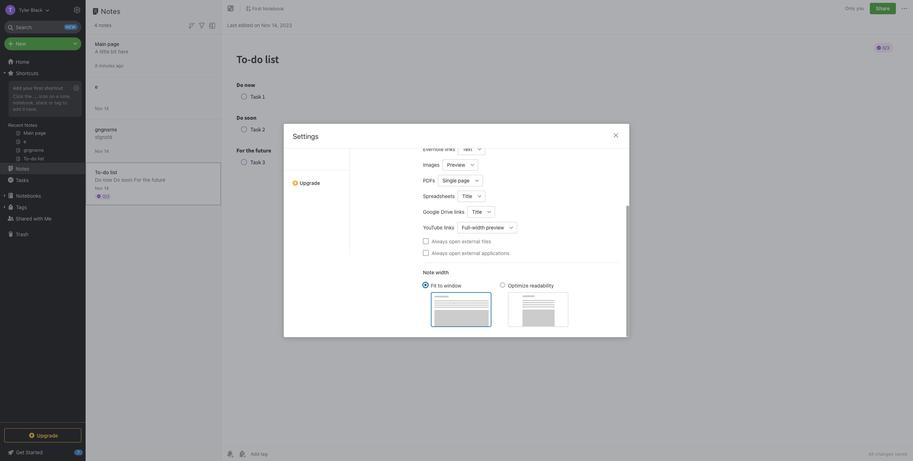 Task type: describe. For each thing, give the bounding box(es) containing it.
note
[[423, 270, 435, 276]]

last edited on nov 14, 2023
[[227, 22, 292, 28]]

1 horizontal spatial upgrade button
[[284, 170, 350, 189]]

1 do from the left
[[95, 177, 101, 183]]

notebook
[[263, 6, 284, 11]]

Always open external files checkbox
[[423, 239, 429, 244]]

minutes
[[99, 63, 115, 68]]

expand tags image
[[2, 204, 7, 210]]

option group containing fit to window
[[423, 282, 569, 327]]

new button
[[4, 37, 81, 50]]

here
[[118, 48, 128, 54]]

text button
[[458, 144, 474, 155]]

shared
[[16, 216, 32, 222]]

0 horizontal spatial upgrade button
[[4, 429, 81, 443]]

Choose default view option for Images field
[[443, 159, 479, 171]]

shared with me link
[[0, 213, 85, 224]]

open for always open external applications
[[449, 250, 461, 256]]

shortcut
[[44, 85, 63, 91]]

Note Editor text field
[[222, 34, 914, 447]]

icon on a note, notebook, stack or tag to add it here.
[[13, 93, 71, 112]]

shared with me
[[16, 216, 51, 222]]

new
[[16, 41, 26, 47]]

note list element
[[86, 0, 222, 462]]

future
[[152, 177, 166, 183]]

evernote
[[423, 146, 444, 152]]

always for always open external applications
[[432, 250, 448, 256]]

Fit to window radio
[[423, 283, 428, 288]]

window
[[444, 283, 462, 289]]

note,
[[60, 93, 71, 99]]

single
[[443, 178, 457, 184]]

evernote links
[[423, 146, 455, 152]]

Choose default view option for PDFs field
[[438, 175, 483, 186]]

gngnsrns
[[95, 127, 117, 133]]

notebooks link
[[0, 190, 85, 202]]

to inside icon on a note, notebook, stack or tag to add it here.
[[63, 100, 67, 106]]

full-width preview button
[[457, 222, 506, 234]]

notebook,
[[13, 100, 35, 106]]

add a reminder image
[[226, 450, 234, 459]]

group inside tree
[[0, 79, 85, 166]]

2 vertical spatial notes
[[16, 166, 29, 172]]

links for evernote links
[[445, 146, 455, 152]]

only
[[846, 5, 856, 11]]

external for files
[[462, 239, 481, 245]]

little
[[100, 48, 110, 54]]

your
[[23, 85, 33, 91]]

page for single
[[458, 178, 470, 184]]

tasks
[[16, 177, 29, 183]]

google
[[423, 209, 440, 215]]

note window element
[[222, 0, 914, 462]]

here.
[[26, 106, 37, 112]]

bit
[[111, 48, 117, 54]]

close image
[[612, 131, 621, 140]]

edited
[[238, 22, 253, 28]]

external for applications
[[462, 250, 481, 256]]

nov inside 'note window' element
[[261, 22, 271, 28]]

8 minutes ago
[[95, 63, 124, 68]]

first
[[34, 85, 43, 91]]

notes inside note list element
[[101, 7, 121, 15]]

youtube links
[[423, 225, 455, 231]]

nov down 'e'
[[95, 106, 103, 111]]

on inside 'note window' element
[[254, 22, 260, 28]]

with
[[33, 216, 43, 222]]

last
[[227, 22, 237, 28]]

nov 14 for gngnsrns
[[95, 149, 109, 154]]

recent
[[8, 122, 23, 128]]

14,
[[272, 22, 279, 28]]

tags button
[[0, 202, 85, 213]]

tag
[[54, 100, 61, 106]]

tasks button
[[0, 175, 85, 186]]

files
[[482, 239, 491, 245]]

or
[[49, 100, 53, 106]]

full-width preview
[[462, 225, 504, 231]]

add tag image
[[238, 450, 247, 459]]

gngnsrns sfgnsfd
[[95, 127, 117, 140]]

only you
[[846, 5, 865, 11]]

fit to window
[[431, 283, 462, 289]]

3 14 from the top
[[104, 186, 109, 191]]

the inside to-do list do now do soon for the future
[[143, 177, 150, 183]]

width for full-
[[472, 225, 485, 231]]

3 nov 14 from the top
[[95, 186, 109, 191]]

it
[[22, 106, 25, 112]]

spreadsheets
[[423, 193, 455, 199]]

preview
[[486, 225, 504, 231]]

links for youtube links
[[444, 225, 455, 231]]

text
[[463, 146, 473, 152]]

you
[[857, 5, 865, 11]]

main page a little bit here
[[95, 41, 128, 54]]

title button for google drive links
[[468, 206, 484, 218]]

14 for gngnsrns
[[104, 149, 109, 154]]

sfgnsfd
[[95, 134, 112, 140]]

first
[[252, 6, 262, 11]]

drive
[[441, 209, 453, 215]]

notes inside group
[[25, 122, 37, 128]]

2 do from the left
[[114, 177, 120, 183]]

shortcuts button
[[0, 67, 85, 79]]

4
[[94, 22, 97, 28]]

changes
[[876, 452, 894, 458]]

open for always open external files
[[449, 239, 461, 245]]

e
[[95, 84, 98, 90]]



Task type: vqa. For each thing, say whether or not it's contained in the screenshot.


Task type: locate. For each thing, give the bounding box(es) containing it.
on left a
[[49, 93, 55, 99]]

a
[[95, 48, 98, 54]]

page inside button
[[458, 178, 470, 184]]

0 vertical spatial open
[[449, 239, 461, 245]]

trash link
[[0, 229, 85, 240]]

0 horizontal spatial upgrade
[[37, 433, 58, 439]]

Always open external applications checkbox
[[423, 251, 429, 256]]

stack
[[36, 100, 47, 106]]

the
[[25, 93, 32, 99], [143, 177, 150, 183]]

click the ...
[[13, 93, 38, 99]]

nov 14 down sfgnsfd
[[95, 149, 109, 154]]

page
[[108, 41, 119, 47], [458, 178, 470, 184]]

settings image
[[73, 6, 81, 14]]

open down always open external files
[[449, 250, 461, 256]]

1 vertical spatial external
[[462, 250, 481, 256]]

0 vertical spatial external
[[462, 239, 481, 245]]

width up files on the bottom right
[[472, 225, 485, 231]]

group
[[0, 79, 85, 166]]

on
[[254, 22, 260, 28], [49, 93, 55, 99]]

notes link
[[0, 163, 85, 175]]

external up always open external applications
[[462, 239, 481, 245]]

page inside main page a little bit here
[[108, 41, 119, 47]]

single page
[[443, 178, 470, 184]]

0 vertical spatial notes
[[101, 7, 121, 15]]

group containing add your first shortcut
[[0, 79, 85, 166]]

Choose default view option for Google Drive links field
[[468, 206, 495, 218]]

1 vertical spatial open
[[449, 250, 461, 256]]

links right drive
[[454, 209, 465, 215]]

2 14 from the top
[[104, 149, 109, 154]]

Optimize readability radio
[[500, 283, 505, 288]]

youtube
[[423, 225, 443, 231]]

1 horizontal spatial on
[[254, 22, 260, 28]]

Choose default view option for Evernote links field
[[458, 144, 486, 155]]

icon
[[39, 93, 48, 99]]

0 vertical spatial page
[[108, 41, 119, 47]]

nov up 0/3
[[95, 186, 103, 191]]

0 vertical spatial width
[[472, 225, 485, 231]]

the inside tree
[[25, 93, 32, 99]]

first notebook button
[[243, 4, 287, 14]]

1 vertical spatial on
[[49, 93, 55, 99]]

1 horizontal spatial to
[[438, 283, 443, 289]]

now
[[103, 177, 112, 183]]

the right for
[[143, 177, 150, 183]]

ago
[[116, 63, 124, 68]]

external
[[462, 239, 481, 245], [462, 250, 481, 256]]

title inside choose default view option for google drive links field
[[472, 209, 482, 215]]

Choose default view option for YouTube links field
[[457, 222, 518, 234]]

1 nov 14 from the top
[[95, 106, 109, 111]]

notes
[[99, 22, 112, 28]]

0 vertical spatial on
[[254, 22, 260, 28]]

nov 14 up gngnsrns
[[95, 106, 109, 111]]

1 vertical spatial links
[[454, 209, 465, 215]]

14
[[104, 106, 109, 111], [104, 149, 109, 154], [104, 186, 109, 191]]

0 horizontal spatial to
[[63, 100, 67, 106]]

2 nov 14 from the top
[[95, 149, 109, 154]]

1 vertical spatial width
[[436, 270, 449, 276]]

1 open from the top
[[449, 239, 461, 245]]

always right the always open external files option
[[432, 239, 448, 245]]

add your first shortcut
[[13, 85, 63, 91]]

to-do list do now do soon for the future
[[95, 169, 166, 183]]

0 horizontal spatial do
[[95, 177, 101, 183]]

None search field
[[9, 21, 76, 34]]

0 horizontal spatial page
[[108, 41, 119, 47]]

1 vertical spatial upgrade
[[37, 433, 58, 439]]

the left ...
[[25, 93, 32, 99]]

list
[[110, 169, 117, 175]]

14 up gngnsrns
[[104, 106, 109, 111]]

2 vertical spatial links
[[444, 225, 455, 231]]

0 vertical spatial title button
[[458, 191, 474, 202]]

share button
[[870, 3, 896, 14]]

tree containing home
[[0, 56, 86, 423]]

notebooks
[[16, 193, 41, 199]]

on right edited
[[254, 22, 260, 28]]

1 vertical spatial notes
[[25, 122, 37, 128]]

page up bit on the left top of page
[[108, 41, 119, 47]]

open
[[449, 239, 461, 245], [449, 250, 461, 256]]

title inside choose default view option for spreadsheets field
[[462, 193, 473, 199]]

main
[[95, 41, 106, 47]]

notes up notes
[[101, 7, 121, 15]]

0/3
[[103, 194, 109, 199]]

0 vertical spatial title
[[462, 193, 473, 199]]

1 horizontal spatial width
[[472, 225, 485, 231]]

recent notes
[[8, 122, 37, 128]]

optimize readability
[[508, 283, 554, 289]]

1 vertical spatial title
[[472, 209, 482, 215]]

0 vertical spatial upgrade
[[300, 180, 320, 186]]

external down always open external files
[[462, 250, 481, 256]]

1 horizontal spatial the
[[143, 177, 150, 183]]

1 always from the top
[[432, 239, 448, 245]]

14 for e
[[104, 106, 109, 111]]

fit
[[431, 283, 437, 289]]

images
[[423, 162, 440, 168]]

title button down single page field in the top of the page
[[458, 191, 474, 202]]

do down the list
[[114, 177, 120, 183]]

2 vertical spatial nov 14
[[95, 186, 109, 191]]

trash
[[16, 231, 28, 238]]

click
[[13, 93, 23, 99]]

title down single page field in the top of the page
[[462, 193, 473, 199]]

add
[[13, 85, 22, 91]]

all changes saved
[[869, 452, 908, 458]]

to inside option group
[[438, 283, 443, 289]]

tree
[[0, 56, 86, 423]]

settings
[[293, 132, 319, 141]]

Search text field
[[9, 21, 76, 34]]

2 open from the top
[[449, 250, 461, 256]]

14 down sfgnsfd
[[104, 149, 109, 154]]

0 vertical spatial upgrade button
[[284, 170, 350, 189]]

0 horizontal spatial on
[[49, 93, 55, 99]]

expand notebooks image
[[2, 193, 7, 199]]

upgrade for leftmost the upgrade popup button
[[37, 433, 58, 439]]

google drive links
[[423, 209, 465, 215]]

1 horizontal spatial page
[[458, 178, 470, 184]]

nov
[[261, 22, 271, 28], [95, 106, 103, 111], [95, 149, 103, 154], [95, 186, 103, 191]]

me
[[44, 216, 51, 222]]

page right single
[[458, 178, 470, 184]]

saved
[[895, 452, 908, 458]]

1 vertical spatial upgrade button
[[4, 429, 81, 443]]

1 vertical spatial the
[[143, 177, 150, 183]]

full-
[[462, 225, 472, 231]]

0 vertical spatial the
[[25, 93, 32, 99]]

a
[[56, 93, 59, 99]]

expand note image
[[227, 4, 235, 13]]

option group
[[423, 282, 569, 327]]

width for note
[[436, 270, 449, 276]]

to right fit
[[438, 283, 443, 289]]

2023
[[280, 22, 292, 28]]

to down note,
[[63, 100, 67, 106]]

2 always from the top
[[432, 250, 448, 256]]

always right always open external applications 'checkbox'
[[432, 250, 448, 256]]

all
[[869, 452, 874, 458]]

width right note
[[436, 270, 449, 276]]

1 vertical spatial page
[[458, 178, 470, 184]]

open up always open external applications
[[449, 239, 461, 245]]

8
[[95, 63, 98, 68]]

1 vertical spatial nov 14
[[95, 149, 109, 154]]

note width
[[423, 270, 449, 276]]

page for main
[[108, 41, 119, 47]]

title button down choose default view option for spreadsheets field
[[468, 206, 484, 218]]

title up full-width preview button
[[472, 209, 482, 215]]

nov 14 for e
[[95, 106, 109, 111]]

tags
[[16, 204, 27, 210]]

home
[[16, 59, 29, 65]]

tab list
[[359, 74, 418, 256]]

soon
[[121, 177, 133, 183]]

single page button
[[438, 175, 472, 186]]

share
[[876, 5, 890, 11]]

0 vertical spatial nov 14
[[95, 106, 109, 111]]

shortcuts
[[16, 70, 38, 76]]

1 horizontal spatial do
[[114, 177, 120, 183]]

title button for spreadsheets
[[458, 191, 474, 202]]

preview
[[447, 162, 465, 168]]

on inside icon on a note, notebook, stack or tag to add it here.
[[49, 93, 55, 99]]

always open external applications
[[432, 250, 510, 256]]

1 vertical spatial title button
[[468, 206, 484, 218]]

always for always open external files
[[432, 239, 448, 245]]

1 vertical spatial 14
[[104, 149, 109, 154]]

upgrade for rightmost the upgrade popup button
[[300, 180, 320, 186]]

add
[[13, 106, 21, 112]]

0 horizontal spatial width
[[436, 270, 449, 276]]

upgrade button
[[284, 170, 350, 189], [4, 429, 81, 443]]

notes up tasks at the left of the page
[[16, 166, 29, 172]]

links left text button
[[445, 146, 455, 152]]

Choose default view option for Spreadsheets field
[[458, 191, 486, 202]]

home link
[[0, 56, 86, 67]]

1 14 from the top
[[104, 106, 109, 111]]

0 horizontal spatial the
[[25, 93, 32, 99]]

1 vertical spatial always
[[432, 250, 448, 256]]

title for spreadsheets
[[462, 193, 473, 199]]

to-
[[95, 169, 103, 175]]

0 vertical spatial to
[[63, 100, 67, 106]]

pdfs
[[423, 178, 435, 184]]

1 vertical spatial to
[[438, 283, 443, 289]]

do
[[103, 169, 109, 175]]

width inside button
[[472, 225, 485, 231]]

notes
[[101, 7, 121, 15], [25, 122, 37, 128], [16, 166, 29, 172]]

upgrade
[[300, 180, 320, 186], [37, 433, 58, 439]]

links down drive
[[444, 225, 455, 231]]

nov down sfgnsfd
[[95, 149, 103, 154]]

14 up 0/3
[[104, 186, 109, 191]]

4 notes
[[94, 22, 112, 28]]

title for google drive links
[[472, 209, 482, 215]]

0 vertical spatial 14
[[104, 106, 109, 111]]

do down "to-"
[[95, 177, 101, 183]]

0 vertical spatial always
[[432, 239, 448, 245]]

width
[[472, 225, 485, 231], [436, 270, 449, 276]]

preview button
[[443, 159, 467, 171]]

2 external from the top
[[462, 250, 481, 256]]

readability
[[530, 283, 554, 289]]

1 external from the top
[[462, 239, 481, 245]]

always open external files
[[432, 239, 491, 245]]

2 vertical spatial 14
[[104, 186, 109, 191]]

nov 14 up 0/3
[[95, 186, 109, 191]]

for
[[134, 177, 142, 183]]

0 vertical spatial links
[[445, 146, 455, 152]]

nov left 14,
[[261, 22, 271, 28]]

notes right recent
[[25, 122, 37, 128]]

...
[[33, 93, 38, 99]]

1 horizontal spatial upgrade
[[300, 180, 320, 186]]



